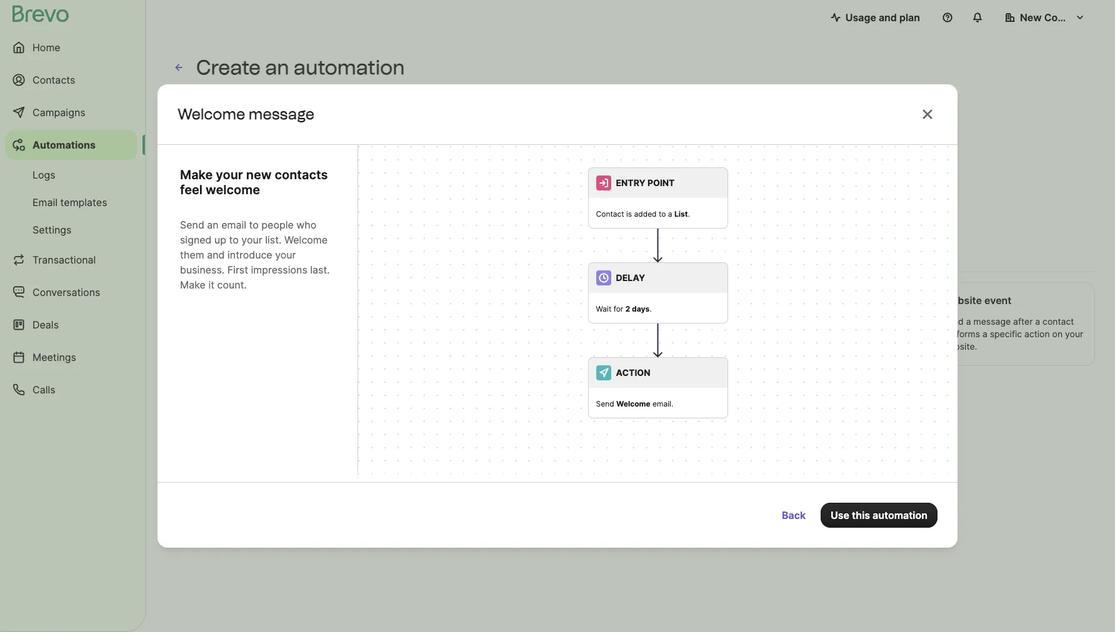 Task type: describe. For each thing, give the bounding box(es) containing it.
list
[[675, 209, 688, 219]]

wait for 2 days .
[[596, 304, 652, 314]]

increase revenue link
[[514, 243, 617, 271]]

new company
[[1020, 11, 1091, 24]]

contacts link
[[5, 65, 138, 95]]

new
[[1020, 11, 1042, 24]]

meetings
[[33, 351, 76, 364]]

marketing
[[473, 294, 522, 307]]

improve
[[308, 249, 347, 261]]

and inside send an email to people who signed up to your list. welcome them and introduce your business. first impressions last. make it count.
[[207, 249, 225, 261]]

contacts
[[33, 74, 75, 86]]

traffic
[[474, 249, 504, 261]]

1 horizontal spatial .
[[688, 209, 690, 219]]

to for people
[[249, 219, 259, 231]]

on inside send a message after a contact performs a specific action on your website.
[[1053, 329, 1063, 340]]

create your own automation
[[166, 98, 372, 116]]

0 vertical spatial for
[[450, 208, 470, 226]]

one
[[218, 208, 245, 226]]

new company button
[[995, 5, 1095, 30]]

entry point
[[616, 178, 675, 188]]

your up introduce
[[242, 234, 262, 246]]

build relationships link
[[617, 243, 726, 271]]

create for create an automation
[[196, 56, 261, 79]]

automation for create an automation
[[294, 56, 405, 79]]

them
[[180, 249, 204, 261]]

specific
[[990, 329, 1022, 340]]

an inside send messages based on whether contacts open or click an email campaign.
[[604, 329, 614, 340]]

message inside the send a welcome message after a subscriber joins your list.
[[309, 316, 346, 327]]

email inside send messages based on whether contacts open or click an email campaign.
[[473, 341, 495, 352]]

calls
[[33, 384, 55, 396]]

your up impressions on the top left of page
[[275, 249, 296, 261]]

or inside send messages based on whether contacts open or click an email campaign.
[[571, 329, 580, 340]]

your left own
[[219, 98, 251, 116]]

send inside the send a welcome message after a subscriber joins your list.
[[238, 316, 260, 327]]

all link
[[265, 243, 298, 271]]

an for create
[[265, 56, 289, 79]]

increase traffic
[[430, 249, 504, 261]]

contact
[[596, 209, 624, 219]]

0 horizontal spatial welcome
[[178, 105, 245, 123]]

1 vertical spatial .
[[650, 304, 652, 314]]

use this automation
[[831, 510, 928, 522]]

tab list containing most popular
[[166, 243, 1095, 273]]

joins
[[285, 329, 304, 340]]

contacts inside send messages based on whether contacts open or click an email campaign.
[[510, 329, 546, 340]]

the
[[267, 208, 291, 226]]

transactional link
[[5, 245, 138, 275]]

settings
[[33, 224, 72, 236]]

open
[[548, 329, 569, 340]]

based inside send messages based on whether contacts open or click an email campaign.
[[541, 316, 567, 327]]

we
[[389, 208, 410, 226]]

wait
[[596, 304, 612, 314]]

or
[[166, 208, 184, 226]]

email inside send an email to people who signed up to your list. welcome them and introduce your business. first impressions last. make it count.
[[221, 219, 246, 231]]

transactional
[[33, 254, 96, 266]]

campaign.
[[497, 341, 540, 352]]

action
[[616, 368, 651, 378]]

email templates
[[33, 196, 107, 209]]

up
[[214, 234, 226, 246]]

messages inside send messages based on whether contacts open or click an email campaign.
[[497, 316, 539, 327]]

to for a
[[659, 209, 666, 219]]

deals link
[[5, 310, 138, 340]]

increase traffic link
[[420, 243, 514, 271]]

email
[[33, 196, 58, 209]]

click
[[582, 329, 601, 340]]

conversations link
[[5, 278, 138, 308]]

new
[[246, 168, 272, 183]]

added
[[634, 209, 657, 219]]

create for create your own automation
[[166, 98, 215, 116]]

make your new contacts feel welcome
[[180, 168, 328, 198]]

send an email to people who signed up to your list. welcome them and introduce your business. first impressions last. make it count.
[[180, 219, 330, 291]]

plan
[[900, 11, 920, 24]]

contact is added to a list .
[[596, 209, 690, 219]]

back
[[782, 510, 806, 522]]

automation for use this automation
[[873, 510, 928, 522]]

website.
[[943, 341, 978, 352]]

campaigns
[[33, 106, 85, 119]]

most popular link
[[166, 243, 265, 271]]

conversations
[[33, 286, 100, 299]]

event inside send a series of messages based on a special event or birthday.
[[760, 329, 783, 340]]

logs link
[[5, 163, 138, 188]]

of for messages
[[766, 316, 775, 327]]

email templates link
[[5, 190, 138, 215]]

usage
[[846, 11, 877, 24]]

use
[[831, 510, 850, 522]]

website
[[943, 294, 982, 307]]

count.
[[217, 279, 247, 291]]

date
[[769, 294, 791, 307]]

last.
[[310, 264, 330, 276]]

home
[[33, 41, 60, 54]]

special
[[728, 329, 757, 340]]

messages inside send a series of messages based on a special event or birthday.
[[777, 316, 819, 327]]

2 vertical spatial welcome
[[616, 400, 651, 409]]

revenue
[[568, 249, 607, 261]]

your inside the send a welcome message after a subscriber joins your list.
[[306, 329, 324, 340]]

welcome inside "make your new contacts feel welcome"
[[206, 183, 260, 198]]

it
[[208, 279, 214, 291]]

first
[[227, 264, 248, 276]]

activity
[[525, 294, 560, 307]]

1 horizontal spatial event
[[985, 294, 1012, 307]]

on inside send messages based on whether contacts open or click an email campaign.
[[569, 316, 579, 327]]



Task type: locate. For each thing, give the bounding box(es) containing it.
welcome down who
[[284, 234, 328, 246]]

whether
[[473, 329, 507, 340]]

contacts inside "make your new contacts feel welcome"
[[275, 168, 328, 183]]

0 horizontal spatial or
[[571, 329, 580, 340]]

email
[[221, 219, 246, 231], [473, 341, 495, 352]]

1 horizontal spatial welcome
[[270, 316, 306, 327]]

action
[[1025, 329, 1050, 340]]

0 horizontal spatial contacts
[[275, 168, 328, 183]]

campaigns link
[[5, 98, 138, 128]]

to right added
[[659, 209, 666, 219]]

1 vertical spatial event
[[760, 329, 783, 340]]

birthday.
[[796, 329, 833, 340]]

make down business.
[[180, 279, 206, 291]]

to
[[659, 209, 666, 219], [249, 219, 259, 231], [229, 234, 239, 246]]

2 horizontal spatial an
[[604, 329, 614, 340]]

0 vertical spatial list.
[[265, 234, 282, 246]]

send inside send messages based on whether contacts open or click an email campaign.
[[473, 316, 494, 327]]

send for anniversary date
[[708, 316, 729, 327]]

1 based from the left
[[541, 316, 567, 327]]

event
[[985, 294, 1012, 307], [760, 329, 783, 340]]

1 vertical spatial email
[[473, 341, 495, 352]]

welcome inside send an email to people who signed up to your list. welcome them and introduce your business. first impressions last. make it count.
[[284, 234, 328, 246]]

message up specific
[[974, 316, 1011, 327]]

or use one of the automations we built for you
[[166, 208, 501, 226]]

contacts up campaign.
[[510, 329, 546, 340]]

send for make your new contacts feel welcome
[[180, 219, 204, 231]]

1 horizontal spatial email
[[473, 341, 495, 352]]

your left new
[[216, 168, 243, 183]]

1 vertical spatial list.
[[327, 329, 341, 340]]

settings link
[[5, 218, 138, 243]]

1 horizontal spatial an
[[265, 56, 289, 79]]

send for website event
[[943, 316, 964, 327]]

after inside send a message after a contact performs a specific action on your website.
[[1014, 316, 1033, 327]]

2 vertical spatial automation
[[873, 510, 928, 522]]

2 horizontal spatial to
[[659, 209, 666, 219]]

0 vertical spatial and
[[879, 11, 897, 24]]

this
[[852, 510, 870, 522]]

0 vertical spatial automation
[[294, 56, 405, 79]]

make inside send an email to people who signed up to your list. welcome them and introduce your business. first impressions last. make it count.
[[180, 279, 206, 291]]

templates
[[60, 196, 107, 209]]

introduce
[[228, 249, 272, 261]]

use this automation button
[[821, 503, 938, 528]]

message down create an automation
[[249, 105, 315, 123]]

most popular
[[191, 249, 255, 261]]

email down whether
[[473, 341, 495, 352]]

send a message after a contact performs a specific action on your website.
[[943, 316, 1084, 352]]

0 horizontal spatial after
[[349, 316, 368, 327]]

built
[[414, 208, 446, 226]]

send inside send an email to people who signed up to your list. welcome them and introduce your business. first impressions last. make it count.
[[180, 219, 204, 231]]

0 horizontal spatial an
[[207, 219, 219, 231]]

0 horizontal spatial welcome
[[206, 183, 260, 198]]

messages down the marketing activity
[[497, 316, 539, 327]]

your
[[219, 98, 251, 116], [216, 168, 243, 183], [242, 234, 262, 246], [275, 249, 296, 261], [306, 329, 324, 340], [1065, 329, 1084, 340]]

0 horizontal spatial .
[[650, 304, 652, 314]]

send up special at the right of page
[[708, 316, 729, 327]]

list. down people
[[265, 234, 282, 246]]

based inside send a series of messages based on a special event or birthday.
[[821, 316, 847, 327]]

anniversary date
[[708, 294, 791, 307]]

and inside usage and plan button
[[879, 11, 897, 24]]

1 horizontal spatial list.
[[327, 329, 341, 340]]

welcome inside the send a welcome message after a subscriber joins your list.
[[270, 316, 306, 327]]

or left birthday.
[[785, 329, 794, 340]]

1 horizontal spatial after
[[1014, 316, 1033, 327]]

send up the 'performs'
[[943, 316, 964, 327]]

1 after from the left
[[349, 316, 368, 327]]

1 or from the left
[[571, 329, 580, 340]]

business.
[[180, 264, 225, 276]]

on inside send a series of messages based on a special event or birthday.
[[708, 329, 718, 340]]

send inside send a series of messages based on a special event or birthday.
[[708, 316, 729, 327]]

a
[[668, 209, 672, 219], [262, 316, 267, 327], [371, 316, 376, 327], [732, 316, 737, 327], [966, 316, 971, 327], [1036, 316, 1041, 327], [721, 329, 726, 340], [983, 329, 988, 340]]

0 horizontal spatial on
[[569, 316, 579, 327]]

send welcome email.
[[596, 400, 674, 409]]

1 horizontal spatial for
[[614, 304, 624, 314]]

of for the
[[248, 208, 263, 226]]

send left email.
[[596, 400, 614, 409]]

1 horizontal spatial to
[[249, 219, 259, 231]]

create an automation
[[196, 56, 405, 79]]

message
[[249, 105, 315, 123], [309, 316, 346, 327], [974, 316, 1011, 327]]

1 horizontal spatial welcome
[[284, 234, 328, 246]]

automations link
[[5, 130, 138, 160]]

improve engagement link
[[298, 243, 420, 273]]

2 or from the left
[[785, 329, 794, 340]]

anniversary
[[708, 294, 767, 307]]

signed
[[180, 234, 212, 246]]

marketing activity
[[473, 294, 560, 307]]

and down up
[[207, 249, 225, 261]]

contacts
[[275, 168, 328, 183], [510, 329, 546, 340]]

0 vertical spatial create
[[196, 56, 261, 79]]

send up subscriber
[[238, 316, 260, 327]]

send messages based on whether contacts open or click an email campaign.
[[473, 316, 614, 352]]

after inside the send a welcome message after a subscriber joins your list.
[[349, 316, 368, 327]]

usage and plan button
[[821, 5, 930, 30]]

relationships
[[653, 249, 716, 261]]

1 horizontal spatial contacts
[[510, 329, 546, 340]]

feel
[[180, 183, 203, 198]]

point
[[648, 178, 675, 188]]

delay
[[616, 273, 645, 283]]

send
[[180, 219, 204, 231], [238, 316, 260, 327], [473, 316, 494, 327], [708, 316, 729, 327], [943, 316, 964, 327], [596, 400, 614, 409]]

1 vertical spatial welcome
[[284, 234, 328, 246]]

0 horizontal spatial event
[[760, 329, 783, 340]]

1 vertical spatial and
[[207, 249, 225, 261]]

event down series
[[760, 329, 783, 340]]

1 messages from the left
[[497, 316, 539, 327]]

make
[[180, 168, 213, 183], [180, 279, 206, 291]]

increase left revenue at top
[[524, 249, 565, 261]]

0 horizontal spatial email
[[221, 219, 246, 231]]

or left click
[[571, 329, 580, 340]]

people
[[262, 219, 294, 231]]

an
[[265, 56, 289, 79], [207, 219, 219, 231], [604, 329, 614, 340]]

messages
[[497, 316, 539, 327], [777, 316, 819, 327]]

1 increase from the left
[[430, 249, 472, 261]]

send a series of messages based on a special event or birthday.
[[708, 316, 847, 340]]

automation
[[294, 56, 405, 79], [289, 98, 372, 116], [873, 510, 928, 522]]

0 horizontal spatial to
[[229, 234, 239, 246]]

email.
[[653, 400, 674, 409]]

build relationships
[[627, 249, 716, 261]]

of left the
[[248, 208, 263, 226]]

send for marketing activity
[[473, 316, 494, 327]]

list. inside the send a welcome message after a subscriber joins your list.
[[327, 329, 341, 340]]

event up specific
[[985, 294, 1012, 307]]

an for send
[[207, 219, 219, 231]]

increase for increase revenue
[[524, 249, 565, 261]]

to right up
[[229, 234, 239, 246]]

email up up
[[221, 219, 246, 231]]

welcome left own
[[178, 105, 245, 123]]

contacts right new
[[275, 168, 328, 183]]

your right joins
[[306, 329, 324, 340]]

. up relationships
[[688, 209, 690, 219]]

automations
[[33, 139, 96, 151]]

automation inside 'use this automation' button
[[873, 510, 928, 522]]

is
[[626, 209, 632, 219]]

all
[[275, 249, 288, 261]]

list. inside send an email to people who signed up to your list. welcome them and introduce your business. first impressions last. make it count.
[[265, 234, 282, 246]]

0 horizontal spatial list.
[[265, 234, 282, 246]]

1 vertical spatial make
[[180, 279, 206, 291]]

welcome up "one"
[[206, 183, 260, 198]]

increase revenue
[[524, 249, 607, 261]]

send up whether
[[473, 316, 494, 327]]

0 horizontal spatial messages
[[497, 316, 539, 327]]

most
[[191, 249, 216, 261]]

1 horizontal spatial on
[[708, 329, 718, 340]]

welcome left email.
[[616, 400, 651, 409]]

1 vertical spatial create
[[166, 98, 215, 116]]

back button
[[772, 503, 816, 528]]

2 increase from the left
[[524, 249, 565, 261]]

list. right joins
[[327, 329, 341, 340]]

and
[[879, 11, 897, 24], [207, 249, 225, 261]]

2 messages from the left
[[777, 316, 819, 327]]

for left you
[[450, 208, 470, 226]]

0 vertical spatial an
[[265, 56, 289, 79]]

0 vertical spatial welcome
[[206, 183, 260, 198]]

your inside send a message after a contact performs a specific action on your website.
[[1065, 329, 1084, 340]]

0 vertical spatial of
[[248, 208, 263, 226]]

website event
[[943, 294, 1012, 307]]

0 horizontal spatial increase
[[430, 249, 472, 261]]

0 vertical spatial .
[[688, 209, 690, 219]]

make inside "make your new contacts feel welcome"
[[180, 168, 213, 183]]

message inside send a message after a contact performs a specific action on your website.
[[974, 316, 1011, 327]]

for left 2 at the top right
[[614, 304, 624, 314]]

and left plan
[[879, 11, 897, 24]]

an up own
[[265, 56, 289, 79]]

or inside send a series of messages based on a special event or birthday.
[[785, 329, 794, 340]]

make up use at left
[[180, 168, 213, 183]]

0 vertical spatial welcome
[[178, 105, 245, 123]]

your down contact
[[1065, 329, 1084, 340]]

1 vertical spatial of
[[766, 316, 775, 327]]

1 horizontal spatial and
[[879, 11, 897, 24]]

2
[[626, 304, 630, 314]]

calls link
[[5, 375, 138, 405]]

deals
[[33, 319, 59, 331]]

company
[[1045, 11, 1091, 24]]

popular
[[218, 249, 255, 261]]

an inside send an email to people who signed up to your list. welcome them and introduce your business. first impressions last. make it count.
[[207, 219, 219, 231]]

1 horizontal spatial based
[[821, 316, 847, 327]]

of
[[248, 208, 263, 226], [766, 316, 775, 327]]

of right series
[[766, 316, 775, 327]]

0 horizontal spatial of
[[248, 208, 263, 226]]

2 make from the top
[[180, 279, 206, 291]]

send up signed
[[180, 219, 204, 231]]

based
[[541, 316, 567, 327], [821, 316, 847, 327]]

dxrbf image
[[176, 250, 186, 260]]

1 horizontal spatial or
[[785, 329, 794, 340]]

0 vertical spatial event
[[985, 294, 1012, 307]]

1 make from the top
[[180, 168, 213, 183]]

0 vertical spatial make
[[180, 168, 213, 183]]

.
[[688, 209, 690, 219], [650, 304, 652, 314]]

. right 2 at the top right
[[650, 304, 652, 314]]

send inside send a message after a contact performs a specific action on your website.
[[943, 316, 964, 327]]

2 horizontal spatial welcome
[[616, 400, 651, 409]]

for
[[450, 208, 470, 226], [614, 304, 624, 314]]

2 after from the left
[[1014, 316, 1033, 327]]

to left people
[[249, 219, 259, 231]]

welcome up joins
[[270, 316, 306, 327]]

an right click
[[604, 329, 614, 340]]

1 vertical spatial an
[[207, 219, 219, 231]]

message down last.
[[309, 316, 346, 327]]

0 vertical spatial email
[[221, 219, 246, 231]]

own
[[255, 98, 286, 116]]

0 horizontal spatial based
[[541, 316, 567, 327]]

1 horizontal spatial increase
[[524, 249, 565, 261]]

increase left traffic
[[430, 249, 472, 261]]

2 based from the left
[[821, 316, 847, 327]]

messages up birthday.
[[777, 316, 819, 327]]

based up birthday.
[[821, 316, 847, 327]]

tab list
[[166, 243, 1095, 273]]

improve engagement
[[308, 249, 410, 261]]

0 horizontal spatial and
[[207, 249, 225, 261]]

who
[[297, 219, 317, 231]]

1 vertical spatial welcome
[[270, 316, 306, 327]]

home link
[[5, 33, 138, 63]]

use
[[188, 208, 214, 226]]

days
[[632, 304, 650, 314]]

usage and plan
[[846, 11, 920, 24]]

1 horizontal spatial messages
[[777, 316, 819, 327]]

your inside "make your new contacts feel welcome"
[[216, 168, 243, 183]]

0 horizontal spatial for
[[450, 208, 470, 226]]

an up up
[[207, 219, 219, 231]]

based up open
[[541, 316, 567, 327]]

engagement
[[349, 249, 410, 261]]

send a welcome message after a subscriber joins your list.
[[238, 316, 376, 340]]

automations
[[295, 208, 385, 226]]

1 vertical spatial automation
[[289, 98, 372, 116]]

send a welcome message after a subscriber joins your list. button
[[166, 283, 391, 366]]

2 vertical spatial an
[[604, 329, 614, 340]]

logs
[[33, 169, 55, 181]]

2 horizontal spatial on
[[1053, 329, 1063, 340]]

of inside send a series of messages based on a special event or birthday.
[[766, 316, 775, 327]]

subscriber
[[238, 329, 282, 340]]

1 vertical spatial contacts
[[510, 329, 546, 340]]

increase for increase traffic
[[430, 249, 472, 261]]

welcome message
[[178, 105, 315, 123]]

1 vertical spatial for
[[614, 304, 624, 314]]

0 vertical spatial contacts
[[275, 168, 328, 183]]

1 horizontal spatial of
[[766, 316, 775, 327]]



Task type: vqa. For each thing, say whether or not it's contained in the screenshot.
the top .
yes



